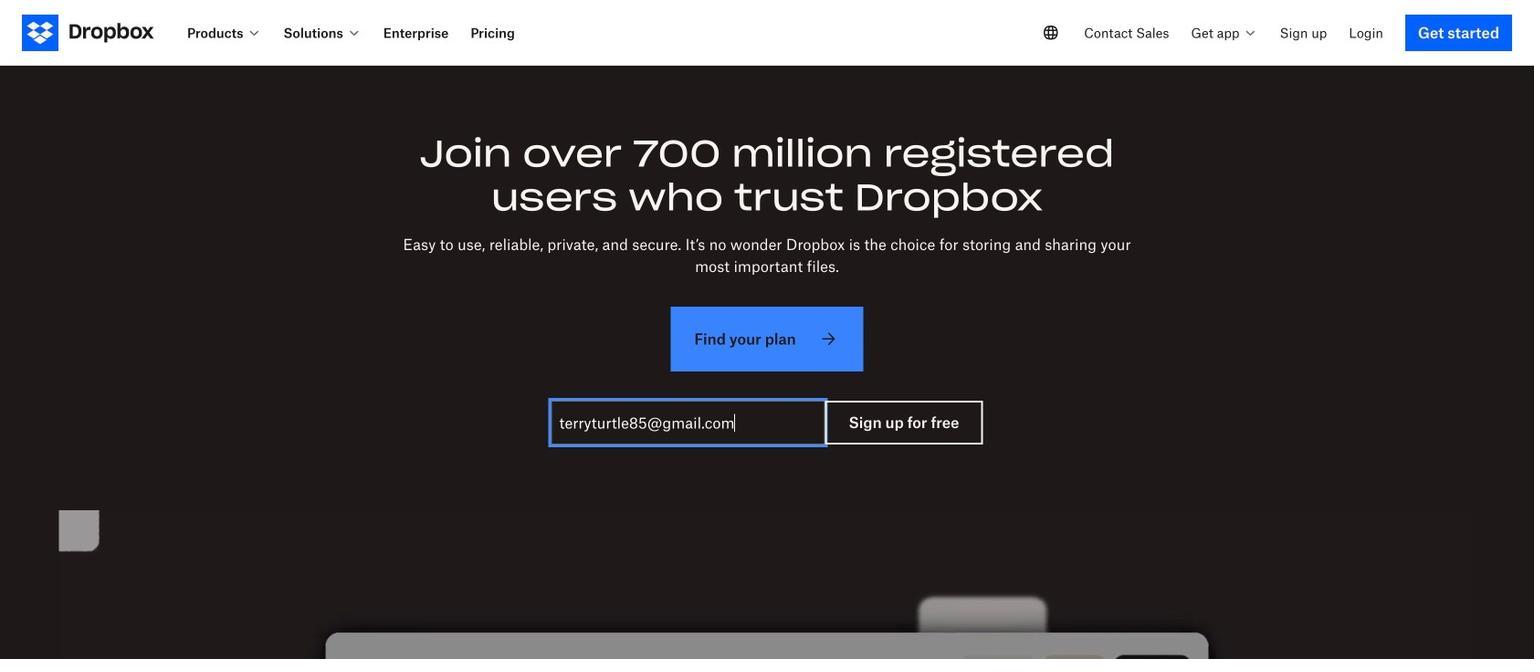 Task type: vqa. For each thing, say whether or not it's contained in the screenshot.
enter your email address email field
yes



Task type: locate. For each thing, give the bounding box(es) containing it.
Enter your email address email field
[[551, 401, 825, 445]]



